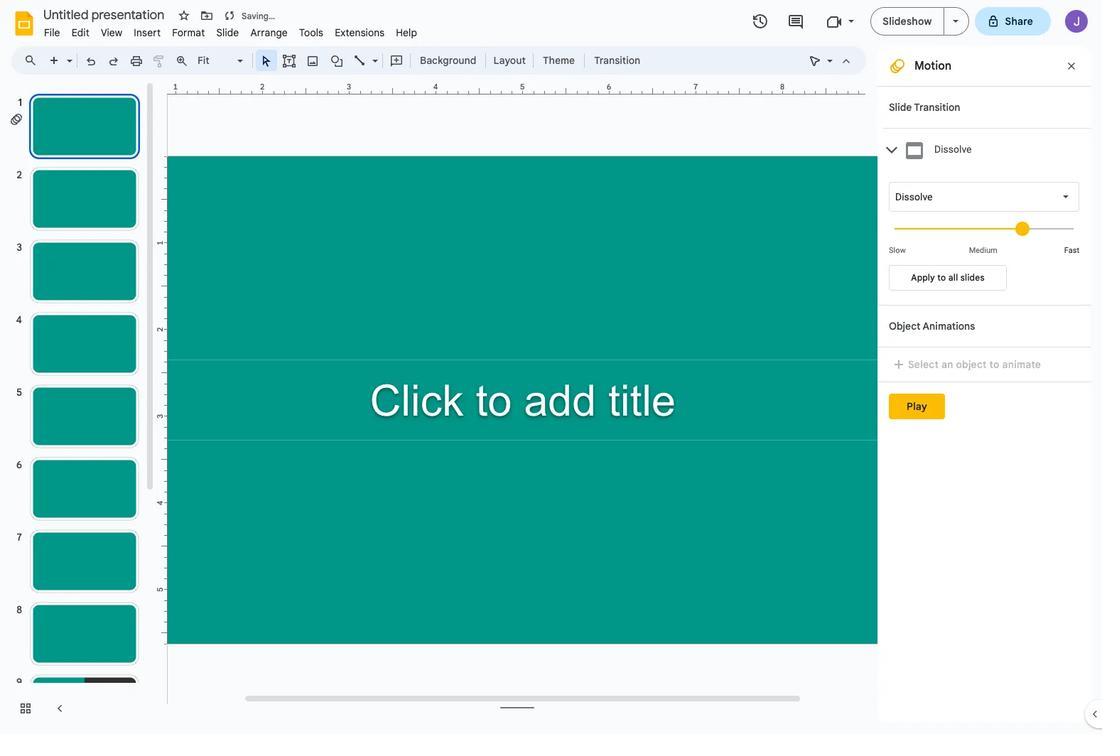 Task type: vqa. For each thing, say whether or not it's contained in the screenshot.
application
no



Task type: locate. For each thing, give the bounding box(es) containing it.
slide for slide transition
[[890, 101, 913, 114]]

menu bar containing file
[[38, 18, 423, 42]]

object
[[957, 358, 988, 371]]

slow
[[890, 246, 906, 255]]

transition inside 'motion' section
[[915, 101, 961, 114]]

to
[[938, 272, 947, 283], [990, 358, 1000, 371]]

1 horizontal spatial dissolve
[[935, 144, 972, 155]]

slide transition
[[890, 101, 961, 114]]

slide menu item
[[211, 24, 245, 41]]

play button
[[890, 394, 946, 420]]

transition down 'motion'
[[915, 101, 961, 114]]

1 horizontal spatial slide
[[890, 101, 913, 114]]

motion
[[915, 59, 952, 73]]

format
[[172, 26, 205, 39]]

0 horizontal spatial transition
[[595, 54, 641, 67]]

saving… button
[[220, 6, 279, 26]]

to left all
[[938, 272, 947, 283]]

menu bar
[[38, 18, 423, 42]]

0 horizontal spatial slide
[[216, 26, 239, 39]]

0 horizontal spatial to
[[938, 272, 947, 283]]

slide inside 'motion' section
[[890, 101, 913, 114]]

duration element
[[890, 212, 1080, 255]]

dissolve
[[935, 144, 972, 155], [896, 191, 933, 203]]

1 horizontal spatial to
[[990, 358, 1000, 371]]

slide inside menu item
[[216, 26, 239, 39]]

edit
[[72, 26, 90, 39]]

Star checkbox
[[174, 6, 194, 26]]

animate
[[1003, 358, 1042, 371]]

Zoom text field
[[196, 50, 235, 70]]

slow button
[[890, 246, 906, 255]]

navigation inside motion application
[[0, 80, 156, 735]]

all
[[949, 272, 959, 283]]

dissolve up slow button
[[896, 191, 933, 203]]

insert menu item
[[128, 24, 167, 41]]

transition button
[[588, 50, 647, 71]]

background button
[[414, 50, 483, 71]]

format menu item
[[167, 24, 211, 41]]

1 vertical spatial slide
[[890, 101, 913, 114]]

dissolve down 'slide transition'
[[935, 144, 972, 155]]

0 vertical spatial slide
[[216, 26, 239, 39]]

dissolve inside dissolve tab panel
[[896, 191, 933, 203]]

slides
[[961, 272, 985, 283]]

dissolve option
[[896, 190, 933, 204]]

apply to all slides
[[912, 272, 985, 283]]

dissolve inside dissolve tab
[[935, 144, 972, 155]]

slide
[[216, 26, 239, 39], [890, 101, 913, 114]]

select an object to animate
[[909, 358, 1042, 371]]

slider inside dissolve tab panel
[[890, 212, 1080, 245]]

view
[[101, 26, 123, 39]]

motion application
[[0, 0, 1103, 735]]

transition right theme button
[[595, 54, 641, 67]]

select line image
[[369, 51, 378, 56]]

an
[[942, 358, 954, 371]]

file
[[44, 26, 60, 39]]

0 vertical spatial to
[[938, 272, 947, 283]]

0 vertical spatial dissolve
[[935, 144, 972, 155]]

1 horizontal spatial transition
[[915, 101, 961, 114]]

slider
[[890, 212, 1080, 245]]

slide for slide
[[216, 26, 239, 39]]

to right object
[[990, 358, 1000, 371]]

1 vertical spatial dissolve
[[896, 191, 933, 203]]

tools
[[299, 26, 324, 39]]

object animations
[[890, 320, 976, 333]]

transition
[[595, 54, 641, 67], [915, 101, 961, 114]]

0 horizontal spatial dissolve
[[896, 191, 933, 203]]

theme
[[543, 54, 575, 67]]

Zoom field
[[193, 50, 250, 71]]

1 vertical spatial transition
[[915, 101, 961, 114]]

animations
[[923, 320, 976, 333]]

tools menu item
[[294, 24, 329, 41]]

help menu item
[[391, 24, 423, 41]]

insert
[[134, 26, 161, 39]]

transition inside button
[[595, 54, 641, 67]]

menu bar banner
[[0, 0, 1103, 735]]

1 vertical spatial to
[[990, 358, 1000, 371]]

0 vertical spatial transition
[[595, 54, 641, 67]]

navigation
[[0, 80, 156, 735]]



Task type: describe. For each thing, give the bounding box(es) containing it.
extensions
[[335, 26, 385, 39]]

arrange
[[251, 26, 288, 39]]

presentation options image
[[953, 20, 959, 23]]

dissolve tab panel
[[884, 171, 1091, 305]]

slideshow
[[883, 15, 933, 28]]

share
[[1006, 15, 1034, 28]]

arrange menu item
[[245, 24, 294, 41]]

mode and view toolbar
[[804, 46, 858, 75]]

apply
[[912, 272, 936, 283]]

motion section
[[878, 46, 1091, 723]]

view menu item
[[95, 24, 128, 41]]

to inside button
[[990, 358, 1000, 371]]

Rename text field
[[38, 6, 173, 23]]

edit menu item
[[66, 24, 95, 41]]

extensions menu item
[[329, 24, 391, 41]]

insert image image
[[305, 50, 321, 70]]

background
[[420, 54, 477, 67]]

play
[[907, 400, 928, 413]]

fast
[[1065, 246, 1080, 255]]

dissolve tab
[[884, 128, 1091, 171]]

Menus field
[[18, 50, 49, 70]]

apply to all slides button
[[890, 265, 1008, 291]]

file menu item
[[38, 24, 66, 41]]

medium
[[970, 246, 998, 255]]

share button
[[975, 7, 1052, 36]]

saving…
[[242, 10, 275, 21]]

layout
[[494, 54, 526, 67]]

to inside button
[[938, 272, 947, 283]]

theme button
[[537, 50, 582, 71]]

object
[[890, 320, 921, 333]]

main toolbar
[[42, 50, 648, 71]]

slideshow button
[[871, 7, 945, 36]]

select an object to animate button
[[890, 356, 1051, 373]]

menu bar inside menu bar banner
[[38, 18, 423, 42]]

shape image
[[329, 50, 345, 70]]

medium button
[[952, 246, 1015, 255]]

new slide with layout image
[[63, 51, 73, 56]]

layout button
[[490, 50, 530, 71]]

help
[[396, 26, 418, 39]]

fast button
[[1065, 246, 1080, 255]]

select
[[909, 358, 939, 371]]



